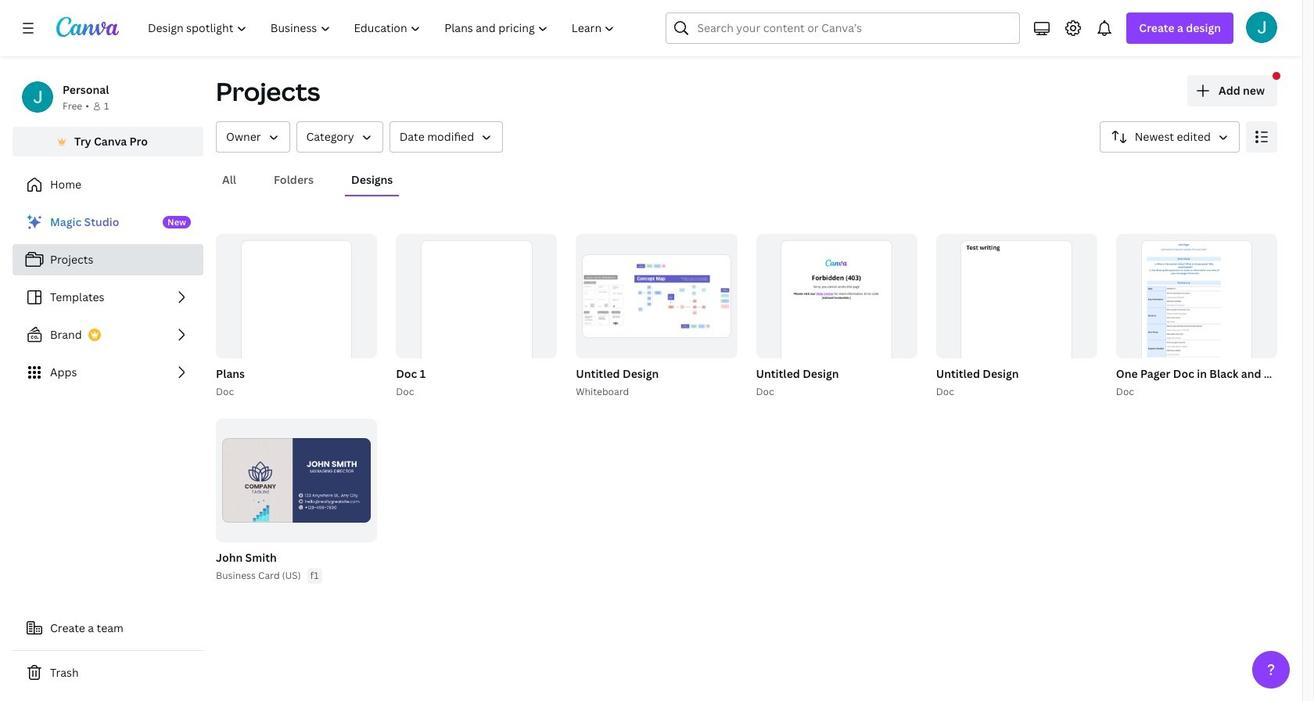 Task type: describe. For each thing, give the bounding box(es) containing it.
john smith image
[[1247, 12, 1278, 43]]

Sort by button
[[1100, 121, 1240, 153]]

Search search field
[[698, 13, 989, 43]]

Owner button
[[216, 121, 290, 153]]



Task type: vqa. For each thing, say whether or not it's contained in the screenshot.
Merging accounts link
no



Task type: locate. For each thing, give the bounding box(es) containing it.
None search field
[[666, 13, 1021, 44]]

list
[[13, 207, 203, 388]]

Category button
[[296, 121, 383, 153]]

group
[[213, 234, 377, 400], [216, 234, 377, 398], [393, 234, 557, 400], [396, 234, 557, 398], [573, 234, 738, 400], [753, 234, 918, 400], [933, 234, 1098, 400], [936, 234, 1098, 398], [1113, 234, 1315, 400], [1116, 234, 1278, 398], [213, 418, 377, 584], [216, 418, 377, 542]]

Date modified button
[[389, 121, 503, 153]]

top level navigation element
[[138, 13, 629, 44]]



